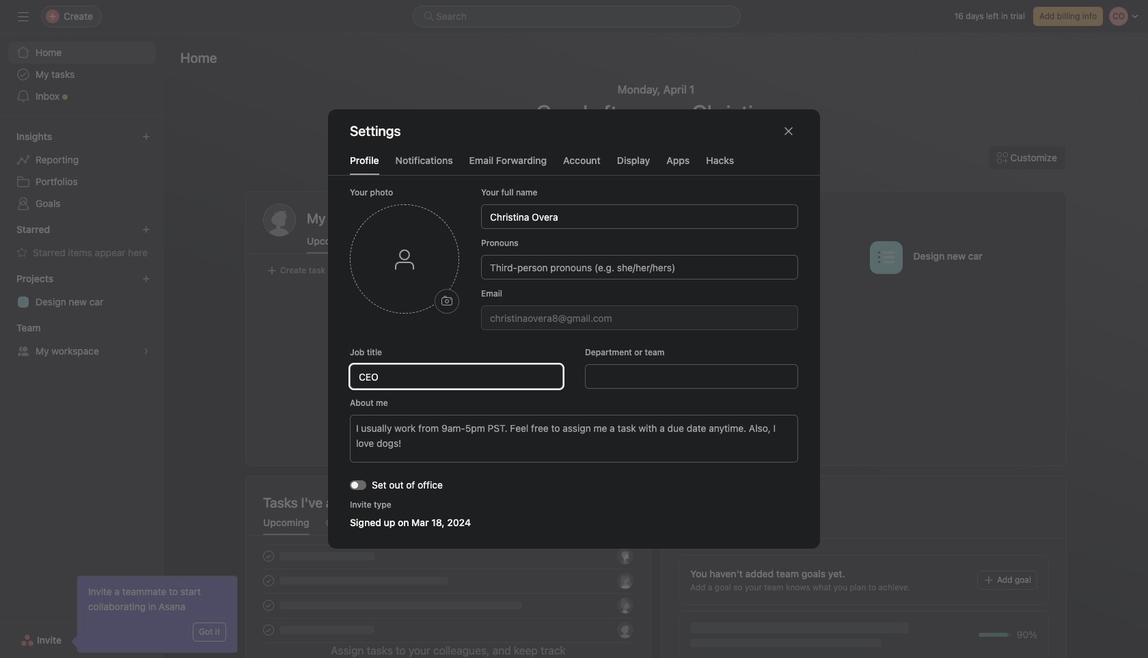 Task type: locate. For each thing, give the bounding box(es) containing it.
tooltip
[[73, 576, 237, 653]]

insights element
[[0, 124, 164, 217]]

None text field
[[481, 204, 798, 229], [481, 306, 798, 330], [350, 364, 563, 389], [585, 364, 798, 389], [481, 204, 798, 229], [481, 306, 798, 330], [350, 364, 563, 389], [585, 364, 798, 389]]

dialog
[[328, 109, 820, 549]]

switch
[[350, 480, 366, 490]]

list box
[[413, 5, 741, 27]]

list image
[[878, 249, 894, 266]]

I usually work from 9am-5pm PST. Feel free to assign me a task with a due date anytime. Also, I love dogs! text field
[[350, 415, 798, 463]]

teams element
[[0, 316, 164, 365]]



Task type: vqa. For each thing, say whether or not it's contained in the screenshot.
teams element
yes



Task type: describe. For each thing, give the bounding box(es) containing it.
hide sidebar image
[[18, 11, 29, 22]]

settings tab list
[[328, 153, 820, 176]]

global element
[[0, 33, 164, 116]]

projects element
[[0, 267, 164, 316]]

Third-person pronouns (e.g. she/her/hers) text field
[[481, 255, 798, 280]]

close this dialog image
[[783, 126, 794, 137]]

upload new photo image
[[442, 296, 452, 307]]

add profile photo image
[[263, 204, 296, 236]]

starred element
[[0, 217, 164, 267]]



